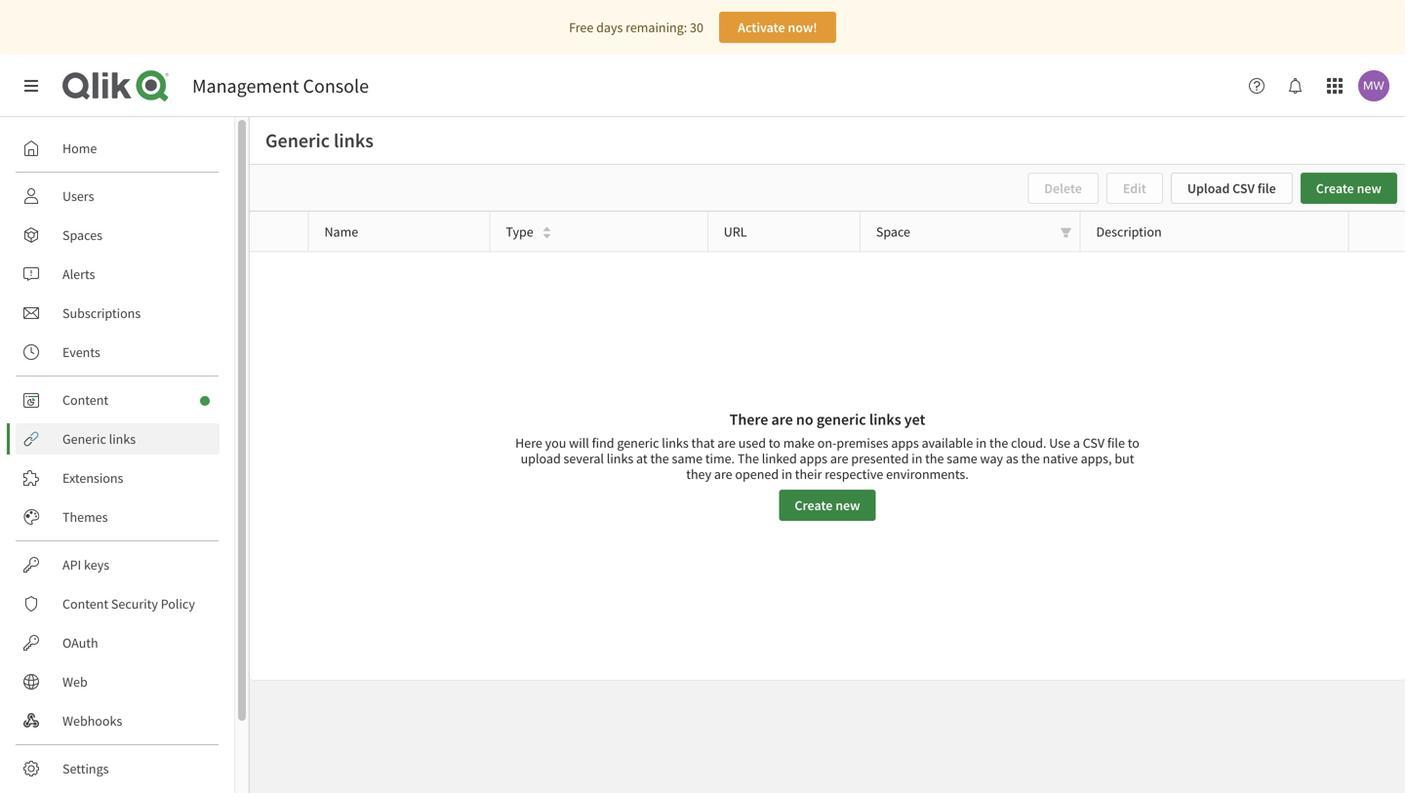 Task type: describe. For each thing, give the bounding box(es) containing it.
links left that
[[662, 434, 689, 452]]

content for content security policy
[[62, 596, 108, 613]]

security
[[111, 596, 158, 613]]

several
[[564, 450, 604, 467]]

new connector image
[[200, 396, 210, 406]]

here
[[516, 434, 543, 452]]

available
[[922, 434, 974, 452]]

the
[[738, 450, 759, 467]]

icon: caret-up element
[[542, 224, 553, 235]]

30
[[690, 19, 704, 36]]

space
[[877, 223, 911, 240]]

find
[[592, 434, 615, 452]]

generic links link
[[16, 424, 220, 455]]

1 same from the left
[[672, 450, 703, 467]]

themes link
[[16, 502, 220, 533]]

2 to from the left
[[1128, 434, 1140, 452]]

icon: filter image
[[1061, 227, 1072, 238]]

oauth
[[62, 635, 98, 652]]

on-
[[818, 434, 837, 452]]

that
[[692, 434, 715, 452]]

1 vertical spatial create new button
[[779, 490, 876, 521]]

alerts
[[62, 266, 95, 283]]

0 horizontal spatial in
[[782, 465, 793, 483]]

the right as
[[1022, 450, 1041, 467]]

icon: caret-down image
[[542, 231, 553, 242]]

1 vertical spatial generic
[[617, 434, 659, 452]]

the right the at
[[651, 450, 669, 467]]

upload
[[521, 450, 561, 467]]

description
[[1097, 223, 1162, 240]]

0 vertical spatial generic links
[[266, 128, 374, 153]]

events
[[62, 344, 100, 361]]

policy
[[161, 596, 195, 613]]

management console element
[[192, 74, 369, 98]]

remaining:
[[626, 19, 688, 36]]

url
[[724, 223, 747, 240]]

1 horizontal spatial apps
[[892, 434, 919, 452]]

upload csv file button
[[1171, 173, 1293, 204]]

a
[[1074, 434, 1081, 452]]

navigation pane element
[[0, 125, 234, 794]]

the down yet
[[926, 450, 945, 467]]

extensions
[[62, 470, 123, 487]]

way
[[981, 450, 1004, 467]]

alerts link
[[16, 259, 220, 290]]

make
[[784, 434, 815, 452]]

csv inside there are no generic links yet here you will find generic links that are used to make on-premises apps available in the cloud. use a csv file to upload several links at the same time. the linked apps are presented in the same way as the native apps, but they are opened in their respective environments.
[[1083, 434, 1105, 452]]

they
[[687, 465, 712, 483]]

icon: caret-down element
[[542, 231, 553, 242]]

settings link
[[16, 754, 220, 785]]

spaces link
[[16, 220, 220, 251]]

create for bottommost create new button
[[795, 497, 833, 514]]

native
[[1043, 450, 1079, 467]]

0 vertical spatial generic
[[817, 410, 867, 429]]

1 horizontal spatial generic
[[266, 128, 330, 153]]

type
[[506, 223, 534, 240]]

home link
[[16, 133, 220, 164]]

webhooks
[[62, 713, 122, 730]]

webhooks link
[[16, 706, 220, 737]]

api
[[62, 556, 81, 574]]

apps,
[[1081, 450, 1113, 467]]

1 to from the left
[[769, 434, 781, 452]]

links left yet
[[870, 410, 902, 429]]

events link
[[16, 337, 220, 368]]

file inside button
[[1258, 180, 1277, 197]]

icon: caret-up image
[[542, 224, 553, 235]]

days
[[597, 19, 623, 36]]

presented
[[852, 450, 909, 467]]

the left "cloud."
[[990, 434, 1009, 452]]

yet
[[905, 410, 926, 429]]

are right they
[[715, 465, 733, 483]]

0 horizontal spatial new
[[836, 497, 861, 514]]

you
[[545, 434, 567, 452]]

cloud.
[[1012, 434, 1047, 452]]

at
[[637, 450, 648, 467]]

upload csv file
[[1188, 180, 1277, 197]]

generic inside navigation pane element
[[62, 431, 106, 448]]



Task type: locate. For each thing, give the bounding box(es) containing it.
management
[[192, 74, 299, 98]]

are
[[772, 410, 793, 429], [718, 434, 736, 452], [831, 450, 849, 467], [715, 465, 733, 483]]

same
[[672, 450, 703, 467], [947, 450, 978, 467]]

links down content link
[[109, 431, 136, 448]]

1 horizontal spatial create new button
[[1301, 173, 1398, 204]]

1 horizontal spatial to
[[1128, 434, 1140, 452]]

2 same from the left
[[947, 450, 978, 467]]

0 horizontal spatial generic
[[617, 434, 659, 452]]

1 vertical spatial file
[[1108, 434, 1126, 452]]

1 horizontal spatial create
[[1317, 180, 1355, 197]]

generic
[[817, 410, 867, 429], [617, 434, 659, 452]]

content down api keys
[[62, 596, 108, 613]]

links down the console
[[334, 128, 374, 153]]

1 vertical spatial create new
[[795, 497, 861, 514]]

1 horizontal spatial same
[[947, 450, 978, 467]]

create new button
[[1301, 173, 1398, 204], [779, 490, 876, 521]]

1 vertical spatial csv
[[1083, 434, 1105, 452]]

apps right linked at right
[[800, 450, 828, 467]]

1 horizontal spatial in
[[912, 450, 923, 467]]

content security policy link
[[16, 589, 220, 620]]

web
[[62, 674, 88, 691]]

but
[[1115, 450, 1135, 467]]

file
[[1258, 180, 1277, 197], [1108, 434, 1126, 452]]

the
[[990, 434, 1009, 452], [651, 450, 669, 467], [926, 450, 945, 467], [1022, 450, 1041, 467]]

1 horizontal spatial file
[[1258, 180, 1277, 197]]

linked
[[762, 450, 797, 467]]

1 vertical spatial generic
[[62, 431, 106, 448]]

0 horizontal spatial to
[[769, 434, 781, 452]]

in left their
[[782, 465, 793, 483]]

create new
[[1317, 180, 1382, 197], [795, 497, 861, 514]]

content for content
[[62, 391, 108, 409]]

there are no generic links yet here you will find generic links that are used to make on-premises apps available in the cloud. use a csv file to upload several links at the same time. the linked apps are presented in the same way as the native apps, but they are opened in their respective environments.
[[516, 410, 1140, 483]]

api keys
[[62, 556, 109, 574]]

themes
[[62, 509, 108, 526]]

users link
[[16, 181, 220, 212]]

0 vertical spatial new
[[1358, 180, 1382, 197]]

content down events
[[62, 391, 108, 409]]

generic
[[266, 128, 330, 153], [62, 431, 106, 448]]

are right their
[[831, 450, 849, 467]]

are left 'no'
[[772, 410, 793, 429]]

1 horizontal spatial new
[[1358, 180, 1382, 197]]

their
[[795, 465, 822, 483]]

generic up on-
[[817, 410, 867, 429]]

in
[[976, 434, 987, 452], [912, 450, 923, 467], [782, 465, 793, 483]]

generic down management console element at the top left of the page
[[266, 128, 330, 153]]

0 horizontal spatial create
[[795, 497, 833, 514]]

links left the at
[[607, 450, 634, 467]]

there
[[730, 410, 769, 429]]

generic links down the console
[[266, 128, 374, 153]]

generic links up "extensions"
[[62, 431, 136, 448]]

activate now! link
[[719, 12, 837, 43]]

free days remaining: 30
[[569, 19, 704, 36]]

2 content from the top
[[62, 596, 108, 613]]

1 vertical spatial create
[[795, 497, 833, 514]]

to
[[769, 434, 781, 452], [1128, 434, 1140, 452]]

as
[[1006, 450, 1019, 467]]

apps down yet
[[892, 434, 919, 452]]

generic links inside navigation pane element
[[62, 431, 136, 448]]

csv inside button
[[1233, 180, 1255, 197]]

activate now!
[[738, 19, 818, 36]]

0 vertical spatial generic
[[266, 128, 330, 153]]

generic right find
[[617, 434, 659, 452]]

0 vertical spatial create new button
[[1301, 173, 1398, 204]]

content
[[62, 391, 108, 409], [62, 596, 108, 613]]

1 vertical spatial new
[[836, 497, 861, 514]]

0 horizontal spatial same
[[672, 450, 703, 467]]

console
[[303, 74, 369, 98]]

name
[[325, 223, 358, 240]]

in right available
[[976, 434, 987, 452]]

csv right upload
[[1233, 180, 1255, 197]]

content link
[[16, 385, 220, 416]]

0 vertical spatial file
[[1258, 180, 1277, 197]]

to right "used"
[[769, 434, 781, 452]]

file right a
[[1108, 434, 1126, 452]]

time.
[[706, 450, 735, 467]]

home
[[62, 140, 97, 157]]

respective
[[825, 465, 884, 483]]

generic links
[[266, 128, 374, 153], [62, 431, 136, 448]]

create for the top create new button
[[1317, 180, 1355, 197]]

0 horizontal spatial file
[[1108, 434, 1126, 452]]

to right apps,
[[1128, 434, 1140, 452]]

management console
[[192, 74, 369, 98]]

api keys link
[[16, 550, 220, 581]]

0 horizontal spatial generic links
[[62, 431, 136, 448]]

will
[[569, 434, 589, 452]]

1 vertical spatial generic links
[[62, 431, 136, 448]]

same left time. at right
[[672, 450, 703, 467]]

1 vertical spatial content
[[62, 596, 108, 613]]

no
[[797, 410, 814, 429]]

upload
[[1188, 180, 1230, 197]]

0 horizontal spatial create new button
[[779, 490, 876, 521]]

create
[[1317, 180, 1355, 197], [795, 497, 833, 514]]

settings
[[62, 761, 109, 778]]

0 horizontal spatial csv
[[1083, 434, 1105, 452]]

1 horizontal spatial generic links
[[266, 128, 374, 153]]

0 vertical spatial create new
[[1317, 180, 1382, 197]]

oauth link
[[16, 628, 220, 659]]

subscriptions
[[62, 305, 141, 322]]

csv
[[1233, 180, 1255, 197], [1083, 434, 1105, 452]]

0 vertical spatial create
[[1317, 180, 1355, 197]]

generic up "extensions"
[[62, 431, 106, 448]]

0 vertical spatial content
[[62, 391, 108, 409]]

1 horizontal spatial create new
[[1317, 180, 1382, 197]]

1 horizontal spatial generic
[[817, 410, 867, 429]]

free
[[569, 19, 594, 36]]

web link
[[16, 667, 220, 698]]

in right presented
[[912, 450, 923, 467]]

icon: filter element
[[1053, 212, 1080, 251]]

activate
[[738, 19, 785, 36]]

0 vertical spatial csv
[[1233, 180, 1255, 197]]

environments.
[[887, 465, 969, 483]]

0 horizontal spatial apps
[[800, 450, 828, 467]]

2 horizontal spatial in
[[976, 434, 987, 452]]

use
[[1050, 434, 1071, 452]]

premises
[[837, 434, 889, 452]]

new
[[1358, 180, 1382, 197], [836, 497, 861, 514]]

extensions link
[[16, 463, 220, 494]]

maria williams image
[[1359, 70, 1390, 102]]

subscriptions link
[[16, 298, 220, 329]]

1 content from the top
[[62, 391, 108, 409]]

content security policy
[[62, 596, 195, 613]]

spaces
[[62, 226, 103, 244]]

apps
[[892, 434, 919, 452], [800, 450, 828, 467]]

csv right a
[[1083, 434, 1105, 452]]

used
[[739, 434, 766, 452]]

keys
[[84, 556, 109, 574]]

links inside navigation pane element
[[109, 431, 136, 448]]

close sidebar menu image
[[23, 78, 39, 94]]

file right upload
[[1258, 180, 1277, 197]]

are right that
[[718, 434, 736, 452]]

same left 'way'
[[947, 450, 978, 467]]

file inside there are no generic links yet here you will find generic links that are used to make on-premises apps available in the cloud. use a csv file to upload several links at the same time. the linked apps are presented in the same way as the native apps, but they are opened in their respective environments.
[[1108, 434, 1126, 452]]

1 horizontal spatial csv
[[1233, 180, 1255, 197]]

links
[[334, 128, 374, 153], [870, 410, 902, 429], [109, 431, 136, 448], [662, 434, 689, 452], [607, 450, 634, 467]]

0 horizontal spatial create new
[[795, 497, 861, 514]]

0 horizontal spatial generic
[[62, 431, 106, 448]]

users
[[62, 187, 94, 205]]

now!
[[788, 19, 818, 36]]

opened
[[736, 465, 779, 483]]



Task type: vqa. For each thing, say whether or not it's contained in the screenshot.
'items' inside 'export master items to an excel workbook'
no



